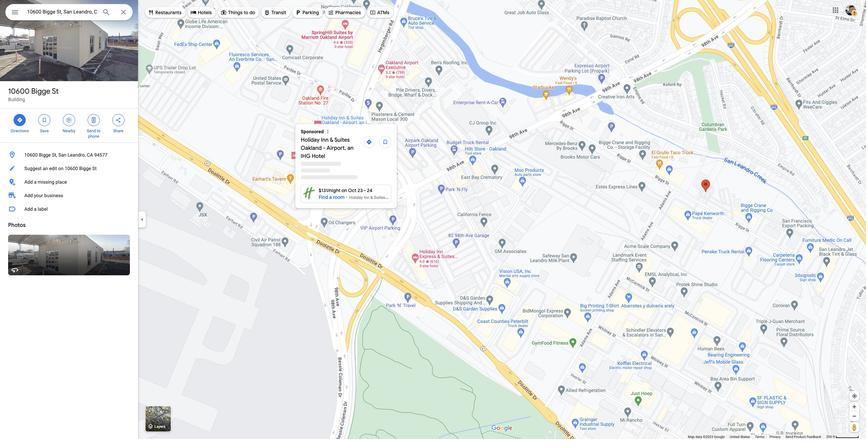 Task type: describe. For each thing, give the bounding box(es) containing it.
10600 for st,
[[24, 152, 38, 158]]

 pharmacies
[[328, 9, 361, 16]]

1 horizontal spatial hotel
[[432, 195, 441, 200]]

restaurants
[[155, 9, 182, 16]]

map
[[688, 435, 695, 439]]

st,
[[52, 152, 57, 158]]

leandro,
[[68, 152, 86, 158]]

1 vertical spatial suites
[[374, 195, 385, 200]]

save
[[40, 129, 49, 133]]

transit
[[272, 9, 286, 16]]

google maps element
[[0, 0, 866, 439]]

collapse side panel image
[[138, 216, 146, 223]]

united states button
[[730, 435, 750, 439]]

inn inside holiday inn & suites oakland - airport, an ihg hotel
[[321, 137, 329, 144]]

on inside suggest an edit on 10600 bigge st button
[[58, 166, 64, 171]]

an inside holiday inn & suites oakland - airport, an ihg hotel
[[348, 145, 354, 152]]

add your business link
[[0, 189, 138, 202]]

10600 bigge st, san leandro, ca 94577
[[24, 152, 108, 158]]

layers
[[155, 425, 165, 429]]

sponsored
[[301, 129, 324, 134]]

business
[[44, 193, 63, 198]]

product
[[794, 435, 806, 439]]

200 ft button
[[827, 435, 859, 439]]

united states
[[730, 435, 750, 439]]

$131/night
[[319, 188, 341, 194]]

holiday inn & suites oakland - airport, an ihg hotel element
[[301, 136, 361, 160]]

suggest an edit on 10600 bigge st button
[[0, 162, 138, 175]]

 hotels
[[190, 9, 212, 16]]


[[190, 9, 197, 16]]

oct
[[348, 188, 357, 194]]

 button
[[5, 4, 24, 22]]

 restaurants
[[148, 9, 182, 16]]

bigge for st
[[31, 87, 50, 96]]

bigge for st,
[[39, 152, 51, 158]]

edit
[[49, 166, 57, 171]]

- inside holiday inn & suites oakland - airport, an ihg hotel
[[323, 145, 326, 152]]

map data ©2023 google
[[688, 435, 725, 439]]

10600 Bigge St, San Leandro, CA 94577 field
[[5, 4, 133, 20]]

1 vertical spatial -
[[402, 195, 403, 200]]

bigge inside button
[[79, 166, 91, 171]]

your
[[34, 193, 43, 198]]

 search field
[[5, 4, 133, 22]]

show street view coverage image
[[850, 422, 860, 433]]

1 vertical spatial holiday
[[349, 195, 363, 200]]


[[41, 116, 47, 124]]

phone
[[88, 134, 99, 139]]

suggest
[[24, 166, 42, 171]]

holiday inn & suites oakland - airport, an ihg hotel inside 'element'
[[301, 137, 354, 160]]

actions for 10600 bigge st region
[[0, 109, 138, 142]]

place
[[56, 179, 67, 185]]

find
[[319, 194, 328, 200]]

 parking
[[295, 9, 319, 16]]

a for room
[[329, 194, 332, 200]]

suites inside holiday inn & suites oakland - airport, an ihg hotel
[[335, 137, 350, 144]]


[[91, 116, 97, 124]]

atms
[[377, 9, 390, 16]]

do
[[250, 9, 255, 16]]

 things to do
[[221, 9, 255, 16]]

1 horizontal spatial &
[[371, 195, 373, 200]]

add for add a label
[[24, 206, 33, 212]]

photos
[[8, 222, 26, 229]]

add for add your business
[[24, 193, 33, 198]]

google
[[714, 435, 725, 439]]

room
[[333, 194, 345, 200]]

nearby
[[63, 129, 75, 133]]


[[17, 116, 23, 124]]

data
[[696, 435, 702, 439]]

2 horizontal spatial an
[[418, 195, 423, 200]]

10600 inside button
[[65, 166, 78, 171]]

airport, inside holiday inn & suites oakland - airport, an ihg hotel
[[327, 145, 346, 152]]

10600 bigge st main content
[[0, 0, 138, 439]]

directions image
[[366, 139, 372, 145]]


[[66, 116, 72, 124]]

add for add a missing place
[[24, 179, 33, 185]]

& inside holiday inn & suites oakland - airport, an ihg hotel
[[330, 137, 333, 144]]

add your business
[[24, 193, 63, 198]]

add a label button
[[0, 202, 138, 216]]

st inside 10600 bigge st building
[[52, 87, 59, 96]]

privacy button
[[770, 435, 781, 439]]

united
[[730, 435, 740, 439]]



Task type: vqa. For each thing, say whether or not it's contained in the screenshot.


Task type: locate. For each thing, give the bounding box(es) containing it.
send inside send to phone
[[87, 129, 96, 133]]

an
[[348, 145, 354, 152], [43, 166, 48, 171], [418, 195, 423, 200]]

pharmacies
[[335, 9, 361, 16]]

2 vertical spatial a
[[34, 206, 37, 212]]

2 vertical spatial an
[[418, 195, 423, 200]]

1 vertical spatial add
[[24, 193, 33, 198]]

none field inside 10600 bigge st, san leandro, ca 94577 field
[[27, 8, 97, 16]]

hotel inside holiday inn & suites oakland - airport, an ihg hotel
[[312, 153, 325, 160]]

1 horizontal spatial ihg
[[424, 195, 431, 200]]

ft
[[833, 435, 835, 439]]

1 horizontal spatial suites
[[374, 195, 385, 200]]

on right edit
[[58, 166, 64, 171]]


[[264, 9, 270, 16]]

show your location image
[[852, 393, 858, 399]]

add a label
[[24, 206, 48, 212]]

1 vertical spatial a
[[329, 194, 332, 200]]

200 ft
[[827, 435, 835, 439]]

ihg
[[301, 153, 311, 160], [424, 195, 431, 200]]

 atms
[[370, 9, 390, 16]]

suggest an edit on 10600 bigge st
[[24, 166, 97, 171]]

None field
[[27, 8, 97, 16]]

& down 23 – 24
[[371, 195, 373, 200]]

send up phone
[[87, 129, 96, 133]]

a
[[34, 179, 37, 185], [329, 194, 332, 200], [34, 206, 37, 212]]

send product feedback button
[[786, 435, 822, 439]]

10600
[[8, 87, 30, 96], [24, 152, 38, 158], [65, 166, 78, 171]]

things
[[228, 9, 243, 16]]

0 horizontal spatial suites
[[335, 137, 350, 144]]

inn
[[321, 137, 329, 144], [364, 195, 370, 200]]

10600 bigge st, san leandro, ca 94577 button
[[0, 148, 138, 162]]

to up phone
[[97, 129, 101, 133]]

st inside button
[[92, 166, 97, 171]]

1 vertical spatial 10600
[[24, 152, 38, 158]]

bigge inside 10600 bigge st building
[[31, 87, 50, 96]]

san
[[58, 152, 66, 158]]

0 vertical spatial add
[[24, 179, 33, 185]]

0 vertical spatial inn
[[321, 137, 329, 144]]

holiday down sponsored
[[301, 137, 320, 144]]

share
[[113, 129, 123, 133]]

0 horizontal spatial oakland
[[301, 145, 322, 152]]

terms
[[755, 435, 765, 439]]

2 vertical spatial add
[[24, 206, 33, 212]]

to inside send to phone
[[97, 129, 101, 133]]

st
[[52, 87, 59, 96], [92, 166, 97, 171]]


[[370, 9, 376, 16]]

0 vertical spatial st
[[52, 87, 59, 96]]

footer containing map data ©2023 google
[[688, 435, 827, 439]]

send left product
[[786, 435, 794, 439]]

zoom in image
[[852, 404, 857, 410]]

holiday inn & suites oakland - airport, an ihg hotel down sponsored
[[301, 137, 354, 160]]

0 vertical spatial an
[[348, 145, 354, 152]]

add left 'label'
[[24, 206, 33, 212]]

0 horizontal spatial on
[[58, 166, 64, 171]]

1 horizontal spatial inn
[[364, 195, 370, 200]]

 transit
[[264, 9, 286, 16]]

feedback
[[807, 435, 822, 439]]

0 vertical spatial ihg
[[301, 153, 311, 160]]

0 horizontal spatial &
[[330, 137, 333, 144]]

add
[[24, 179, 33, 185], [24, 193, 33, 198], [24, 206, 33, 212]]

hotel
[[312, 153, 325, 160], [432, 195, 441, 200]]

states
[[741, 435, 750, 439]]

1 horizontal spatial to
[[244, 9, 248, 16]]

0 horizontal spatial inn
[[321, 137, 329, 144]]

inn down sponsored
[[321, 137, 329, 144]]


[[11, 7, 19, 17]]

add a missing place button
[[0, 175, 138, 189]]

0 vertical spatial -
[[323, 145, 326, 152]]

1 horizontal spatial on
[[342, 188, 347, 194]]

holiday inn & suites oakland - airport, an ihg hotel
[[301, 137, 354, 160], [349, 195, 441, 200]]

1 horizontal spatial send
[[786, 435, 794, 439]]

0 horizontal spatial -
[[323, 145, 326, 152]]

label
[[38, 206, 48, 212]]

zoom out image
[[852, 414, 857, 419]]

airport,
[[327, 145, 346, 152], [404, 195, 417, 200]]


[[295, 9, 301, 16]]

1 vertical spatial to
[[97, 129, 101, 133]]

1 vertical spatial send
[[786, 435, 794, 439]]

0 vertical spatial to
[[244, 9, 248, 16]]

0 vertical spatial a
[[34, 179, 37, 185]]

bigge up the 
[[31, 87, 50, 96]]

a inside add a label "button"
[[34, 206, 37, 212]]

0 horizontal spatial send
[[87, 129, 96, 133]]

a left the missing
[[34, 179, 37, 185]]

1 vertical spatial holiday inn & suites oakland - airport, an ihg hotel
[[349, 195, 441, 200]]

0 vertical spatial send
[[87, 129, 96, 133]]

2 vertical spatial 10600
[[65, 166, 78, 171]]

ca
[[87, 152, 93, 158]]

add left your
[[24, 193, 33, 198]]

1 vertical spatial hotel
[[432, 195, 441, 200]]

bigge
[[31, 87, 50, 96], [39, 152, 51, 158], [79, 166, 91, 171]]

send product feedback
[[786, 435, 822, 439]]

send to phone
[[87, 129, 101, 139]]

directions
[[11, 129, 29, 133]]

to inside  things to do
[[244, 9, 248, 16]]

10600 down 10600 bigge st, san leandro, ca 94577 button
[[65, 166, 78, 171]]

a for missing
[[34, 179, 37, 185]]

suites
[[335, 137, 350, 144], [374, 195, 385, 200]]

&
[[330, 137, 333, 144], [371, 195, 373, 200]]

1 vertical spatial &
[[371, 195, 373, 200]]

0 vertical spatial bigge
[[31, 87, 50, 96]]

inn down 23 – 24
[[364, 195, 370, 200]]

10600 for st
[[8, 87, 30, 96]]

sponsored element
[[301, 128, 392, 136]]

94577
[[94, 152, 108, 158]]

10600 up building
[[8, 87, 30, 96]]

0 horizontal spatial an
[[43, 166, 48, 171]]

parking
[[303, 9, 319, 16]]

0 horizontal spatial airport,
[[327, 145, 346, 152]]

3 add from the top
[[24, 206, 33, 212]]

0 horizontal spatial hotel
[[312, 153, 325, 160]]


[[221, 9, 227, 16]]

1 vertical spatial oakland
[[386, 195, 401, 200]]

1 vertical spatial an
[[43, 166, 48, 171]]

a left 'label'
[[34, 206, 37, 212]]

1 horizontal spatial holiday
[[349, 195, 363, 200]]

terms button
[[755, 435, 765, 439]]

a inside add a missing place button
[[34, 179, 37, 185]]

0 vertical spatial on
[[58, 166, 64, 171]]

a down $131/night
[[329, 194, 332, 200]]

send for send product feedback
[[786, 435, 794, 439]]

0 vertical spatial oakland
[[301, 145, 322, 152]]

0 horizontal spatial st
[[52, 87, 59, 96]]

add inside button
[[24, 179, 33, 185]]

1 vertical spatial ihg
[[424, 195, 431, 200]]

on left oct
[[342, 188, 347, 194]]

save image
[[382, 139, 389, 145]]

0 vertical spatial airport,
[[327, 145, 346, 152]]

1 vertical spatial st
[[92, 166, 97, 171]]

1 vertical spatial bigge
[[39, 152, 51, 158]]

-
[[323, 145, 326, 152], [402, 195, 403, 200]]

1 vertical spatial airport,
[[404, 195, 417, 200]]

0 horizontal spatial ihg
[[301, 153, 311, 160]]

0 horizontal spatial holiday
[[301, 137, 320, 144]]

bigge inside button
[[39, 152, 51, 158]]

1 horizontal spatial -
[[402, 195, 403, 200]]

2 vertical spatial bigge
[[79, 166, 91, 171]]

footer
[[688, 435, 827, 439]]

0 vertical spatial holiday inn & suites oakland - airport, an ihg hotel
[[301, 137, 354, 160]]

add down suggest
[[24, 179, 33, 185]]

0 vertical spatial 10600
[[8, 87, 30, 96]]

0 vertical spatial &
[[330, 137, 333, 144]]

oakland inside holiday inn & suites oakland - airport, an ihg hotel
[[301, 145, 322, 152]]

1 horizontal spatial airport,
[[404, 195, 417, 200]]

to left do
[[244, 9, 248, 16]]

1 add from the top
[[24, 179, 33, 185]]


[[148, 9, 154, 16]]

©2023
[[703, 435, 714, 439]]

holiday inside holiday inn & suites oakland - airport, an ihg hotel
[[301, 137, 320, 144]]

0 vertical spatial holiday
[[301, 137, 320, 144]]

find a room
[[319, 194, 345, 200]]

23 – 24
[[358, 188, 373, 194]]

hotels
[[198, 9, 212, 16]]

10600 up suggest
[[24, 152, 38, 158]]

oakland
[[301, 145, 322, 152], [386, 195, 401, 200]]

1 horizontal spatial st
[[92, 166, 97, 171]]

add inside "button"
[[24, 206, 33, 212]]

send for send to phone
[[87, 129, 96, 133]]

2 add from the top
[[24, 193, 33, 198]]

on
[[58, 166, 64, 171], [342, 188, 347, 194]]

10600 bigge st building
[[8, 87, 59, 102]]

an inside button
[[43, 166, 48, 171]]

10600 inside 10600 bigge st building
[[8, 87, 30, 96]]

$131/night on oct 23 – 24
[[319, 188, 373, 194]]

1 horizontal spatial an
[[348, 145, 354, 152]]

0 horizontal spatial to
[[97, 129, 101, 133]]

200
[[827, 435, 832, 439]]

holiday down oct
[[349, 195, 363, 200]]

send
[[87, 129, 96, 133], [786, 435, 794, 439]]

0 vertical spatial hotel
[[312, 153, 325, 160]]

0 vertical spatial suites
[[335, 137, 350, 144]]

bigge down ca
[[79, 166, 91, 171]]

add a missing place
[[24, 179, 67, 185]]

1 vertical spatial inn
[[364, 195, 370, 200]]

building
[[8, 97, 25, 102]]

privacy
[[770, 435, 781, 439]]

missing
[[38, 179, 54, 185]]

& down sponsored element
[[330, 137, 333, 144]]

footer inside google maps element
[[688, 435, 827, 439]]

to
[[244, 9, 248, 16], [97, 129, 101, 133]]

send inside send product feedback button
[[786, 435, 794, 439]]

bigge left 'st,' on the top of page
[[39, 152, 51, 158]]


[[115, 116, 121, 124]]

10600 inside button
[[24, 152, 38, 158]]

1 vertical spatial on
[[342, 188, 347, 194]]

a for label
[[34, 206, 37, 212]]

holiday inn & suites oakland - airport, an ihg hotel down 23 – 24
[[349, 195, 441, 200]]

holiday
[[301, 137, 320, 144], [349, 195, 363, 200]]

1 horizontal spatial oakland
[[386, 195, 401, 200]]

ihg inside holiday inn & suites oakland - airport, an ihg hotel
[[301, 153, 311, 160]]


[[328, 9, 334, 16]]



